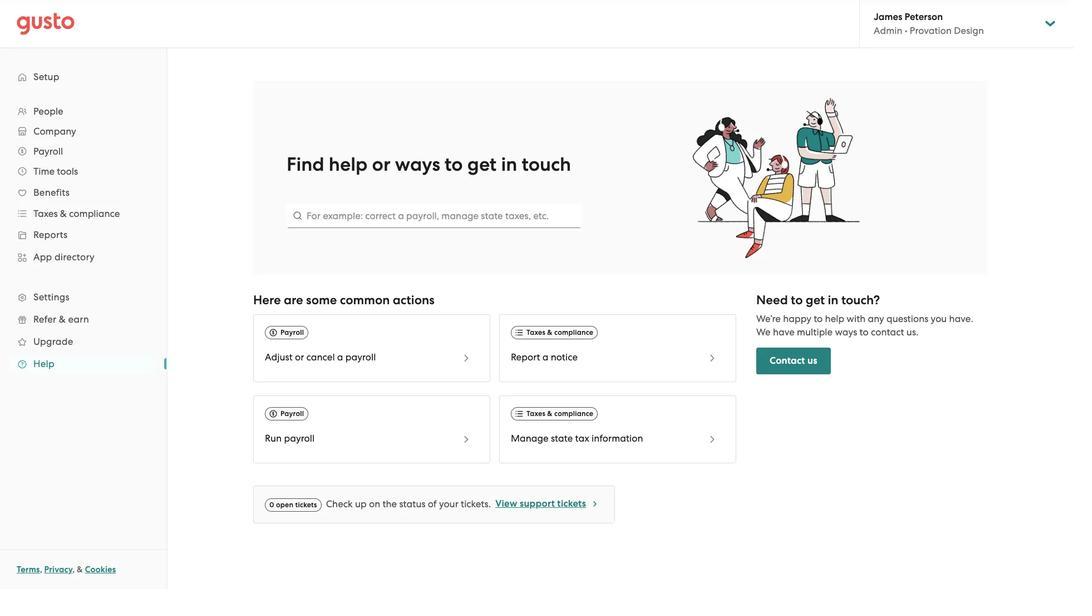 Task type: describe. For each thing, give the bounding box(es) containing it.
to up multiple on the right
[[814, 313, 823, 325]]

multiple
[[797, 327, 833, 338]]

earn
[[68, 314, 89, 325]]

james peterson admin • provation design
[[874, 11, 984, 36]]

refer
[[33, 314, 56, 325]]

compliance for report
[[554, 328, 593, 337]]

help
[[33, 358, 54, 370]]

common
[[340, 293, 390, 308]]

directory
[[54, 252, 95, 263]]

questions
[[887, 313, 929, 325]]

us
[[808, 355, 817, 367]]

home image
[[17, 13, 75, 35]]

on
[[369, 499, 380, 510]]

time tools button
[[11, 161, 155, 181]]

cancel
[[306, 352, 335, 363]]

payroll for run
[[280, 410, 304, 418]]

with
[[847, 313, 866, 325]]

are
[[284, 293, 303, 308]]

manage state tax information
[[511, 433, 643, 444]]

For example: correct a payroll, manage state taxes, etc. field
[[287, 204, 582, 228]]

support
[[520, 498, 555, 510]]

tickets.
[[461, 499, 491, 510]]

refer & earn
[[33, 314, 89, 325]]

contact
[[770, 355, 805, 367]]

terms , privacy , & cookies
[[17, 565, 116, 575]]

tickets for 0 open tickets
[[295, 501, 317, 509]]

to up happy
[[791, 293, 803, 308]]

open
[[276, 501, 293, 509]]

the
[[383, 499, 397, 510]]

•
[[905, 25, 907, 36]]

status
[[399, 499, 426, 510]]

upgrade link
[[11, 332, 155, 352]]

compliance for manage
[[554, 410, 593, 418]]

touch?
[[841, 293, 880, 308]]

1 a from the left
[[337, 352, 343, 363]]

run payroll
[[265, 433, 315, 444]]

find
[[287, 153, 324, 176]]

reports link
[[11, 225, 155, 245]]

contact us button
[[756, 348, 831, 375]]

have.
[[949, 313, 973, 325]]

people
[[33, 106, 63, 117]]

0
[[269, 501, 274, 509]]

taxes & compliance inside "dropdown button"
[[33, 208, 120, 219]]

report a notice
[[511, 352, 578, 363]]

ways inside need to get in touch? we're happy to help with any questions you have. we have multiple ways to contact us.
[[835, 327, 857, 338]]

contact us
[[770, 355, 817, 367]]

peterson
[[905, 11, 943, 23]]

touch
[[522, 153, 571, 176]]

company
[[33, 126, 76, 137]]

& inside taxes & compliance "dropdown button"
[[60, 208, 67, 219]]

help link
[[11, 354, 155, 374]]

terms
[[17, 565, 40, 575]]

payroll for adjust
[[280, 328, 304, 337]]

0 vertical spatial or
[[372, 153, 391, 176]]

app directory
[[33, 252, 95, 263]]

0 horizontal spatial payroll
[[284, 433, 315, 444]]

app
[[33, 252, 52, 263]]

settings
[[33, 292, 70, 303]]

find help or ways to get in touch
[[287, 153, 571, 176]]

0 vertical spatial help
[[329, 153, 368, 176]]

tools
[[57, 166, 78, 177]]

need to get in touch? we're happy to help with any questions you have. we have multiple ways to contact us.
[[756, 293, 973, 338]]

check up on the status of your tickets.
[[326, 499, 491, 510]]

view support tickets
[[495, 498, 586, 510]]

you
[[931, 313, 947, 325]]

setup
[[33, 71, 59, 82]]

2 , from the left
[[72, 565, 75, 575]]

admin
[[874, 25, 902, 36]]

us.
[[906, 327, 919, 338]]

1 , from the left
[[40, 565, 42, 575]]

benefits link
[[11, 183, 155, 203]]

privacy
[[44, 565, 72, 575]]

get inside need to get in touch? we're happy to help with any questions you have. we have multiple ways to contact us.
[[806, 293, 825, 308]]

gusto navigation element
[[0, 48, 166, 393]]

we
[[756, 327, 771, 338]]

list containing people
[[0, 101, 166, 375]]

manage
[[511, 433, 549, 444]]

taxes & compliance for report
[[526, 328, 593, 337]]



Task type: locate. For each thing, give the bounding box(es) containing it.
taxes & compliance
[[33, 208, 120, 219], [526, 328, 593, 337], [526, 410, 593, 418]]

0 horizontal spatial get
[[467, 153, 497, 176]]

, left privacy
[[40, 565, 42, 575]]

a right cancel
[[337, 352, 343, 363]]

a left notice at the right bottom
[[542, 352, 548, 363]]

here
[[253, 293, 281, 308]]

0 vertical spatial ways
[[395, 153, 440, 176]]

adjust or cancel a payroll
[[265, 352, 376, 363]]

2 vertical spatial taxes & compliance
[[526, 410, 593, 418]]

1 vertical spatial taxes & compliance
[[526, 328, 593, 337]]

2 vertical spatial compliance
[[554, 410, 593, 418]]

actions
[[393, 293, 434, 308]]

tickets
[[557, 498, 586, 510], [295, 501, 317, 509]]

taxes up manage
[[526, 410, 545, 418]]

contact
[[871, 327, 904, 338]]

1 vertical spatial or
[[295, 352, 304, 363]]

run
[[265, 433, 282, 444]]

tickets right the 'support'
[[557, 498, 586, 510]]

&
[[60, 208, 67, 219], [59, 314, 66, 325], [547, 328, 552, 337], [547, 410, 552, 418], [77, 565, 83, 575]]

view support tickets link
[[495, 498, 599, 512]]

0 vertical spatial in
[[501, 153, 517, 176]]

0 vertical spatial compliance
[[69, 208, 120, 219]]

1 horizontal spatial a
[[542, 352, 548, 363]]

0 vertical spatial payroll
[[33, 146, 63, 157]]

setup link
[[11, 67, 155, 87]]

terms link
[[17, 565, 40, 575]]

& left cookies
[[77, 565, 83, 575]]

tickets for view support tickets
[[557, 498, 586, 510]]

help
[[329, 153, 368, 176], [825, 313, 844, 325]]

ways up for example: correct a payroll, manage state taxes, etc. 'field'
[[395, 153, 440, 176]]

your
[[439, 499, 458, 510]]

reports
[[33, 229, 68, 240]]

taxes up reports on the left
[[33, 208, 58, 219]]

design
[[954, 25, 984, 36]]

payroll
[[345, 352, 376, 363], [284, 433, 315, 444]]

information
[[592, 433, 643, 444]]

1 vertical spatial taxes
[[526, 328, 545, 337]]

1 horizontal spatial or
[[372, 153, 391, 176]]

view
[[495, 498, 517, 510]]

in left touch?
[[828, 293, 838, 308]]

a
[[337, 352, 343, 363], [542, 352, 548, 363]]

0 horizontal spatial in
[[501, 153, 517, 176]]

some
[[306, 293, 337, 308]]

1 vertical spatial compliance
[[554, 328, 593, 337]]

1 horizontal spatial ways
[[835, 327, 857, 338]]

0 horizontal spatial a
[[337, 352, 343, 363]]

0 horizontal spatial ,
[[40, 565, 42, 575]]

any
[[868, 313, 884, 325]]

1 vertical spatial get
[[806, 293, 825, 308]]

time tools
[[33, 166, 78, 177]]

cookies button
[[85, 563, 116, 577]]

payroll right cancel
[[345, 352, 376, 363]]

company button
[[11, 121, 155, 141]]

& inside refer & earn link
[[59, 314, 66, 325]]

1 horizontal spatial in
[[828, 293, 838, 308]]

have
[[773, 327, 795, 338]]

happy
[[783, 313, 811, 325]]

1 vertical spatial ways
[[835, 327, 857, 338]]

compliance up manage state tax information
[[554, 410, 593, 418]]

app directory link
[[11, 247, 155, 267]]

up
[[355, 499, 367, 510]]

privacy link
[[44, 565, 72, 575]]

taxes & compliance up notice at the right bottom
[[526, 328, 593, 337]]

compliance up notice at the right bottom
[[554, 328, 593, 337]]

& up 'state'
[[547, 410, 552, 418]]

2 vertical spatial taxes
[[526, 410, 545, 418]]

in inside need to get in touch? we're happy to help with any questions you have. we have multiple ways to contact us.
[[828, 293, 838, 308]]

help left with
[[825, 313, 844, 325]]

need
[[756, 293, 788, 308]]

1 vertical spatial payroll
[[280, 328, 304, 337]]

taxes & compliance button
[[11, 204, 155, 224]]

to up for example: correct a payroll, manage state taxes, etc. 'field'
[[445, 153, 463, 176]]

1 horizontal spatial ,
[[72, 565, 75, 575]]

here are some common actions
[[253, 293, 434, 308]]

1 horizontal spatial get
[[806, 293, 825, 308]]

payroll up the time
[[33, 146, 63, 157]]

refer & earn link
[[11, 309, 155, 329]]

payroll
[[33, 146, 63, 157], [280, 328, 304, 337], [280, 410, 304, 418]]

taxes & compliance for manage
[[526, 410, 593, 418]]

james
[[874, 11, 902, 23]]

of
[[428, 499, 437, 510]]

2 a from the left
[[542, 352, 548, 363]]

payroll button
[[11, 141, 155, 161]]

notice
[[551, 352, 578, 363]]

in left touch at the top of the page
[[501, 153, 517, 176]]

2 vertical spatial payroll
[[280, 410, 304, 418]]

ways
[[395, 153, 440, 176], [835, 327, 857, 338]]

taxes inside taxes & compliance "dropdown button"
[[33, 208, 58, 219]]

1 horizontal spatial tickets
[[557, 498, 586, 510]]

or
[[372, 153, 391, 176], [295, 352, 304, 363]]

we're
[[756, 313, 781, 325]]

help inside need to get in touch? we're happy to help with any questions you have. we have multiple ways to contact us.
[[825, 313, 844, 325]]

0 vertical spatial taxes
[[33, 208, 58, 219]]

report
[[511, 352, 540, 363]]

taxes for report
[[526, 328, 545, 337]]

payroll up run payroll
[[280, 410, 304, 418]]

tickets right the open on the left of page
[[295, 501, 317, 509]]

to
[[445, 153, 463, 176], [791, 293, 803, 308], [814, 313, 823, 325], [860, 327, 869, 338]]

0 horizontal spatial or
[[295, 352, 304, 363]]

0 vertical spatial payroll
[[345, 352, 376, 363]]

0 vertical spatial taxes & compliance
[[33, 208, 120, 219]]

& up report a notice at the bottom of page
[[547, 328, 552, 337]]

1 vertical spatial payroll
[[284, 433, 315, 444]]

provation
[[910, 25, 952, 36]]

list
[[0, 101, 166, 375]]

,
[[40, 565, 42, 575], [72, 565, 75, 575]]

1 vertical spatial help
[[825, 313, 844, 325]]

taxes up report a notice at the bottom of page
[[526, 328, 545, 337]]

upgrade
[[33, 336, 73, 347]]

get
[[467, 153, 497, 176], [806, 293, 825, 308]]

0 horizontal spatial tickets
[[295, 501, 317, 509]]

payroll inside payroll dropdown button
[[33, 146, 63, 157]]

settings link
[[11, 287, 155, 307]]

0 horizontal spatial help
[[329, 153, 368, 176]]

& left earn
[[59, 314, 66, 325]]

taxes & compliance up reports link
[[33, 208, 120, 219]]

& down "benefits" on the top of the page
[[60, 208, 67, 219]]

to down with
[[860, 327, 869, 338]]

ways down with
[[835, 327, 857, 338]]

taxes for manage
[[526, 410, 545, 418]]

compliance up reports link
[[69, 208, 120, 219]]

taxes & compliance up 'state'
[[526, 410, 593, 418]]

time
[[33, 166, 55, 177]]

adjust
[[265, 352, 293, 363]]

cookies
[[85, 565, 116, 575]]

0 vertical spatial get
[[467, 153, 497, 176]]

1 horizontal spatial help
[[825, 313, 844, 325]]

0 horizontal spatial ways
[[395, 153, 440, 176]]

people button
[[11, 101, 155, 121]]

payroll right run in the bottom of the page
[[284, 433, 315, 444]]

benefits
[[33, 187, 70, 198]]

0 open tickets
[[269, 501, 317, 509]]

taxes
[[33, 208, 58, 219], [526, 328, 545, 337], [526, 410, 545, 418]]

payroll up adjust
[[280, 328, 304, 337]]

state
[[551, 433, 573, 444]]

check
[[326, 499, 353, 510]]

in
[[501, 153, 517, 176], [828, 293, 838, 308]]

1 vertical spatial in
[[828, 293, 838, 308]]

, left cookies
[[72, 565, 75, 575]]

help right find
[[329, 153, 368, 176]]

compliance inside "dropdown button"
[[69, 208, 120, 219]]

tax
[[575, 433, 589, 444]]

1 horizontal spatial payroll
[[345, 352, 376, 363]]

tickets inside "link"
[[557, 498, 586, 510]]



Task type: vqa. For each thing, say whether or not it's contained in the screenshot.
"request"
no



